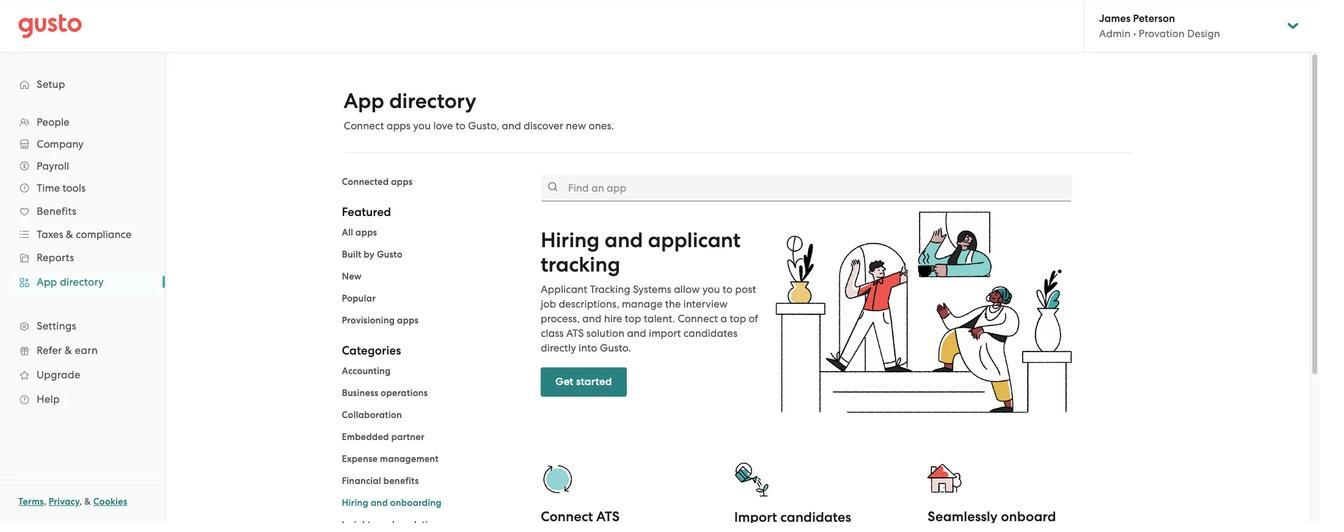 Task type: vqa. For each thing, say whether or not it's contained in the screenshot.
Business operations link
yes



Task type: describe. For each thing, give the bounding box(es) containing it.
tracking
[[590, 283, 631, 296]]

all apps link
[[342, 227, 377, 238]]

refer
[[37, 345, 62, 357]]

taxes & compliance
[[37, 229, 132, 241]]

people
[[37, 116, 70, 128]]

hiring and applicant tracking applicant tracking systems allow you to post job descriptions, manage the interview process, and hire top talent. connect a top of class ats solution and import candidates directly into gusto.
[[541, 228, 759, 354]]

& for compliance
[[66, 229, 73, 241]]

new link
[[342, 271, 362, 282]]

cookies
[[93, 497, 127, 508]]

built
[[342, 249, 362, 260]]

apps inside app directory connect apps you love to gusto, and discover new ones.
[[387, 120, 411, 132]]

terms , privacy , & cookies
[[18, 497, 127, 508]]

and up gusto.
[[627, 327, 647, 340]]

financial
[[342, 476, 381, 487]]

privacy link
[[49, 497, 80, 508]]

applicant
[[541, 283, 588, 296]]

upgrade
[[37, 369, 80, 381]]

upgrade link
[[12, 364, 153, 386]]

expense
[[342, 454, 378, 465]]

refer & earn
[[37, 345, 98, 357]]

operations
[[381, 388, 428, 399]]

and inside list
[[371, 498, 388, 509]]

setup link
[[12, 73, 153, 95]]

solution
[[587, 327, 625, 340]]

company button
[[12, 133, 153, 155]]

james peterson admin • provation design
[[1100, 12, 1221, 40]]

time
[[37, 182, 60, 194]]

app directory link
[[12, 271, 153, 293]]

app directory
[[37, 276, 104, 289]]

payroll button
[[12, 155, 153, 177]]

the
[[666, 298, 681, 310]]

& for earn
[[65, 345, 72, 357]]

settings link
[[12, 315, 153, 337]]

2 top from the left
[[730, 313, 747, 325]]

design
[[1188, 28, 1221, 40]]

tracking
[[541, 252, 621, 277]]

app directory connect apps you love to gusto, and discover new ones.
[[344, 89, 614, 132]]

hiring for applicant
[[541, 228, 600, 253]]

business
[[342, 388, 379, 399]]

a
[[721, 313, 728, 325]]

admin
[[1100, 28, 1131, 40]]

of
[[749, 313, 759, 325]]

onboarding
[[390, 498, 442, 509]]

partner
[[392, 432, 425, 443]]

financial benefits link
[[342, 476, 419, 487]]

apps for connected apps
[[391, 177, 413, 188]]

benefits link
[[12, 201, 153, 223]]

management
[[380, 454, 439, 465]]

•
[[1134, 28, 1137, 40]]

people button
[[12, 111, 153, 133]]

connected apps
[[342, 177, 413, 188]]

process,
[[541, 313, 580, 325]]

time tools
[[37, 182, 86, 194]]

taxes & compliance button
[[12, 224, 153, 246]]

hiring and onboarding
[[342, 498, 442, 509]]

by
[[364, 249, 375, 260]]

provisioning apps
[[342, 315, 419, 326]]

provisioning apps link
[[342, 315, 419, 326]]

refer & earn link
[[12, 340, 153, 362]]

to inside app directory connect apps you love to gusto, and discover new ones.
[[456, 120, 466, 132]]

benefits
[[37, 205, 76, 218]]

import
[[649, 327, 681, 340]]

expense management link
[[342, 454, 439, 465]]

applicant
[[648, 228, 741, 253]]

directly
[[541, 342, 576, 354]]

ones.
[[589, 120, 614, 132]]

and up tracking
[[605, 228, 643, 253]]

talent.
[[644, 313, 676, 325]]

post
[[736, 283, 757, 296]]

and inside app directory connect apps you love to gusto, and discover new ones.
[[502, 120, 521, 132]]

app for app directory connect apps you love to gusto, and discover new ones.
[[344, 89, 384, 114]]

featured
[[342, 205, 391, 219]]

allow
[[674, 283, 700, 296]]

list containing people
[[0, 111, 165, 412]]

ats
[[567, 327, 584, 340]]

and down descriptions,
[[583, 313, 602, 325]]

settings
[[37, 320, 76, 333]]

you inside hiring and applicant tracking applicant tracking systems allow you to post job descriptions, manage the interview process, and hire top talent. connect a top of class ats solution and import candidates directly into gusto.
[[703, 283, 721, 296]]

cookies button
[[93, 495, 127, 510]]

embedded
[[342, 432, 389, 443]]

interview
[[684, 298, 728, 310]]

expense management
[[342, 454, 439, 465]]

popular
[[342, 293, 376, 304]]



Task type: locate. For each thing, give the bounding box(es) containing it.
setup
[[37, 78, 65, 90]]

reports
[[37, 252, 74, 264]]

privacy
[[49, 497, 80, 508]]

1 vertical spatial to
[[723, 283, 733, 296]]

provisioning
[[342, 315, 395, 326]]

& left earn
[[65, 345, 72, 357]]

gusto,
[[468, 120, 500, 132]]

payroll
[[37, 160, 69, 172]]

0 vertical spatial directory
[[389, 89, 477, 114]]

App Search field
[[541, 175, 1073, 202]]

connect inside hiring and applicant tracking applicant tracking systems allow you to post job descriptions, manage the interview process, and hire top talent. connect a top of class ats solution and import candidates directly into gusto.
[[678, 313, 718, 325]]

0 vertical spatial to
[[456, 120, 466, 132]]

provation
[[1139, 28, 1185, 40]]

0 horizontal spatial hiring
[[342, 498, 369, 509]]

app
[[344, 89, 384, 114], [37, 276, 57, 289]]

directory for app directory
[[60, 276, 104, 289]]

new
[[342, 271, 362, 282]]

directory for app directory connect apps you love to gusto, and discover new ones.
[[389, 89, 477, 114]]

you up interview
[[703, 283, 721, 296]]

hiring for onboarding
[[342, 498, 369, 509]]

, left privacy link
[[44, 497, 46, 508]]

get started
[[556, 376, 612, 389]]

apps right all
[[356, 227, 377, 238]]

1 vertical spatial you
[[703, 283, 721, 296]]

built by gusto link
[[342, 249, 403, 260]]

app inside app directory connect apps you love to gusto, and discover new ones.
[[344, 89, 384, 114]]

connected
[[342, 177, 389, 188]]

hiring inside hiring and applicant tracking applicant tracking systems allow you to post job descriptions, manage the interview process, and hire top talent. connect a top of class ats solution and import candidates directly into gusto.
[[541, 228, 600, 253]]

you left love
[[413, 120, 431, 132]]

terms
[[18, 497, 44, 508]]

0 vertical spatial hiring
[[541, 228, 600, 253]]

app for app directory
[[37, 276, 57, 289]]

apps right connected at left
[[391, 177, 413, 188]]

, left cookies button
[[80, 497, 82, 508]]

you inside app directory connect apps you love to gusto, and discover new ones.
[[413, 120, 431, 132]]

hiring and onboarding link
[[342, 498, 442, 509]]

0 vertical spatial app
[[344, 89, 384, 114]]

& left cookies button
[[84, 497, 91, 508]]

1 horizontal spatial ,
[[80, 497, 82, 508]]

job
[[541, 298, 556, 310]]

1 vertical spatial connect
[[678, 313, 718, 325]]

connect inside app directory connect apps you love to gusto, and discover new ones.
[[344, 120, 384, 132]]

list for featured
[[342, 226, 523, 328]]

candidates
[[684, 327, 738, 340]]

hiring down financial at the left bottom of the page
[[342, 498, 369, 509]]

compliance
[[76, 229, 132, 241]]

top right a
[[730, 313, 747, 325]]

embedded partner
[[342, 432, 425, 443]]

reports link
[[12, 247, 153, 269]]

0 horizontal spatial connect
[[344, 120, 384, 132]]

list containing all apps
[[342, 226, 523, 328]]

help link
[[12, 389, 153, 411]]

connected apps link
[[342, 177, 413, 188]]

accounting
[[342, 366, 391, 377]]

,
[[44, 497, 46, 508], [80, 497, 82, 508]]

manage
[[622, 298, 663, 310]]

directory up love
[[389, 89, 477, 114]]

0 vertical spatial you
[[413, 120, 431, 132]]

started
[[577, 376, 612, 389]]

home image
[[18, 14, 82, 38]]

apps for all apps
[[356, 227, 377, 238]]

collaboration link
[[342, 410, 402, 421]]

1 horizontal spatial app
[[344, 89, 384, 114]]

1 horizontal spatial you
[[703, 283, 721, 296]]

1 horizontal spatial to
[[723, 283, 733, 296]]

built by gusto
[[342, 249, 403, 260]]

to left post
[[723, 283, 733, 296]]

connect down interview
[[678, 313, 718, 325]]

2 , from the left
[[80, 497, 82, 508]]

categories
[[342, 344, 401, 358]]

help
[[37, 394, 60, 406]]

1 horizontal spatial hiring
[[541, 228, 600, 253]]

embedded partner link
[[342, 432, 425, 443]]

1 vertical spatial app
[[37, 276, 57, 289]]

1 vertical spatial directory
[[60, 276, 104, 289]]

gusto navigation element
[[0, 53, 165, 432]]

hire
[[604, 313, 623, 325]]

you
[[413, 120, 431, 132], [703, 283, 721, 296]]

tools
[[63, 182, 86, 194]]

benefits
[[384, 476, 419, 487]]

and right gusto, on the left of page
[[502, 120, 521, 132]]

list
[[0, 111, 165, 412], [342, 226, 523, 328], [342, 364, 523, 524]]

apps for provisioning apps
[[397, 315, 419, 326]]

into
[[579, 342, 598, 354]]

hiring up applicant on the left bottom of page
[[541, 228, 600, 253]]

& inside dropdown button
[[66, 229, 73, 241]]

popular link
[[342, 293, 376, 304]]

discover
[[524, 120, 564, 132]]

connect
[[344, 120, 384, 132], [678, 313, 718, 325]]

list for categories
[[342, 364, 523, 524]]

list containing accounting
[[342, 364, 523, 524]]

0 vertical spatial &
[[66, 229, 73, 241]]

& right taxes
[[66, 229, 73, 241]]

2 vertical spatial &
[[84, 497, 91, 508]]

apps right provisioning
[[397, 315, 419, 326]]

to
[[456, 120, 466, 132], [723, 283, 733, 296]]

directory inside the app directory "link"
[[60, 276, 104, 289]]

to right love
[[456, 120, 466, 132]]

0 horizontal spatial you
[[413, 120, 431, 132]]

1 top from the left
[[625, 313, 642, 325]]

systems
[[633, 283, 672, 296]]

apps left love
[[387, 120, 411, 132]]

company
[[37, 138, 84, 150]]

1 horizontal spatial directory
[[389, 89, 477, 114]]

taxes
[[37, 229, 63, 241]]

collaboration
[[342, 410, 402, 421]]

business operations
[[342, 388, 428, 399]]

&
[[66, 229, 73, 241], [65, 345, 72, 357], [84, 497, 91, 508]]

get
[[556, 376, 574, 389]]

top down the manage
[[625, 313, 642, 325]]

app inside "link"
[[37, 276, 57, 289]]

directory down reports link
[[60, 276, 104, 289]]

0 horizontal spatial to
[[456, 120, 466, 132]]

accounting link
[[342, 366, 391, 377]]

get started button
[[541, 368, 627, 397]]

directory inside app directory connect apps you love to gusto, and discover new ones.
[[389, 89, 477, 114]]

1 , from the left
[[44, 497, 46, 508]]

time tools button
[[12, 177, 153, 199]]

class
[[541, 327, 564, 340]]

love
[[434, 120, 453, 132]]

financial benefits
[[342, 476, 419, 487]]

0 vertical spatial connect
[[344, 120, 384, 132]]

connect up connected at left
[[344, 120, 384, 132]]

1 vertical spatial &
[[65, 345, 72, 357]]

and down the financial benefits in the bottom of the page
[[371, 498, 388, 509]]

0 horizontal spatial top
[[625, 313, 642, 325]]

0 horizontal spatial app
[[37, 276, 57, 289]]

business operations link
[[342, 388, 428, 399]]

peterson
[[1134, 12, 1176, 25]]

1 horizontal spatial connect
[[678, 313, 718, 325]]

0 horizontal spatial ,
[[44, 497, 46, 508]]

1 vertical spatial hiring
[[342, 498, 369, 509]]

directory
[[389, 89, 477, 114], [60, 276, 104, 289]]

gusto
[[377, 249, 403, 260]]

1 horizontal spatial top
[[730, 313, 747, 325]]

None search field
[[541, 175, 1073, 202]]

all
[[342, 227, 353, 238]]

to inside hiring and applicant tracking applicant tracking systems allow you to post job descriptions, manage the interview process, and hire top talent. connect a top of class ats solution and import candidates directly into gusto.
[[723, 283, 733, 296]]

0 horizontal spatial directory
[[60, 276, 104, 289]]



